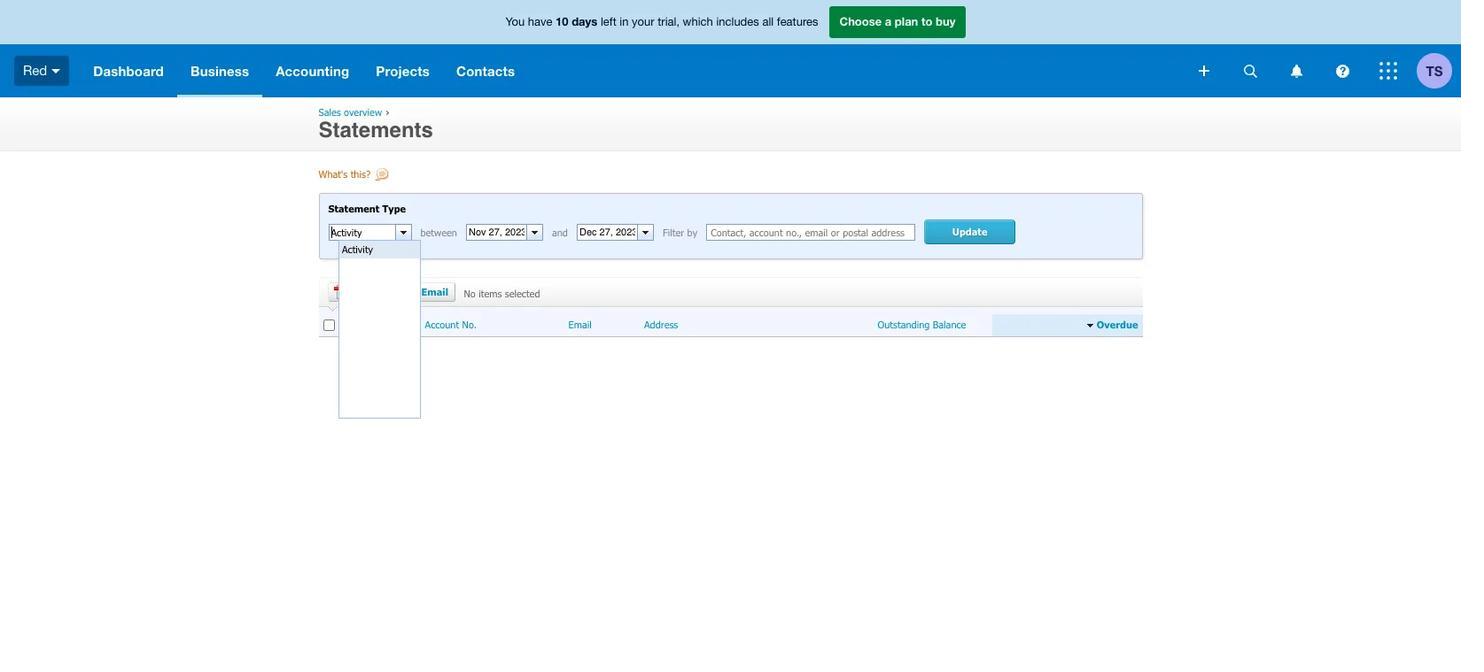 Task type: locate. For each thing, give the bounding box(es) containing it.
email link left address link on the left of the page
[[568, 319, 592, 332]]

statements
[[319, 118, 433, 143]]

update link
[[924, 220, 1016, 245]]

email link up account
[[392, 283, 455, 302]]

filter
[[663, 227, 684, 239]]

outstanding
[[878, 319, 930, 331]]

svg image
[[1244, 64, 1257, 78]]

10
[[556, 14, 568, 29]]

projects button
[[363, 44, 443, 97]]

svg image
[[1380, 62, 1397, 80], [1291, 64, 1302, 78], [1336, 64, 1349, 78], [1199, 66, 1209, 76], [52, 69, 60, 73]]

email
[[421, 286, 448, 298], [568, 319, 592, 331]]

None checkbox
[[323, 320, 334, 331]]

0 horizontal spatial email
[[421, 286, 448, 298]]

red
[[23, 63, 47, 78]]

overdue
[[1097, 319, 1138, 331]]

overdue link
[[1093, 319, 1138, 332]]

account
[[425, 319, 459, 331]]

activity
[[342, 244, 373, 255]]

all
[[762, 15, 774, 29]]

sales overview link
[[319, 106, 382, 118]]

address
[[644, 319, 678, 331]]

0 vertical spatial email
[[421, 286, 448, 298]]

accounting button
[[262, 44, 363, 97]]

balance
[[933, 319, 966, 331]]

no
[[464, 288, 476, 300]]

account no. link
[[425, 319, 477, 332]]

filter by
[[663, 227, 697, 239]]

projects
[[376, 63, 430, 79]]

dashboard link
[[80, 44, 177, 97]]

Contact, account no., email or postal address text field
[[706, 224, 915, 241]]

by
[[687, 227, 697, 239]]

and
[[552, 227, 568, 239]]

outstanding balance
[[878, 319, 966, 331]]

None text field
[[329, 225, 395, 240], [467, 225, 526, 240], [578, 225, 637, 240], [329, 225, 395, 240], [467, 225, 526, 240], [578, 225, 637, 240]]

what's this?
[[319, 168, 370, 180]]

ts button
[[1417, 44, 1461, 97]]

email link
[[392, 283, 455, 302], [568, 319, 592, 332]]

in
[[620, 15, 629, 29]]

you
[[505, 15, 525, 29]]

1 vertical spatial email link
[[568, 319, 592, 332]]

a
[[885, 14, 892, 29]]

1 horizontal spatial email link
[[568, 319, 592, 332]]

outstanding balance link
[[878, 319, 966, 332]]

0 vertical spatial email link
[[392, 283, 455, 302]]

banner
[[0, 0, 1461, 97]]

email left 'address'
[[568, 319, 592, 331]]

1 vertical spatial email
[[568, 319, 592, 331]]

business button
[[177, 44, 262, 97]]

email up account
[[421, 286, 448, 298]]

dashboard
[[93, 63, 164, 79]]

business
[[190, 63, 249, 79]]

type
[[382, 203, 406, 214]]

0 horizontal spatial email link
[[392, 283, 455, 302]]

account no.
[[425, 319, 477, 331]]



Task type: vqa. For each thing, say whether or not it's contained in the screenshot.
TS popup button
yes



Task type: describe. For each thing, give the bounding box(es) containing it.
plan
[[895, 14, 918, 29]]

left
[[601, 15, 616, 29]]

svg image inside red popup button
[[52, 69, 60, 73]]

no items selected
[[464, 288, 540, 300]]

features
[[777, 15, 818, 29]]

›
[[385, 106, 390, 118]]

sales overview › statements
[[319, 106, 433, 143]]

what's this? link
[[319, 168, 392, 184]]

which
[[683, 15, 713, 29]]

contacts button
[[443, 44, 528, 97]]

contacts
[[456, 63, 515, 79]]

to
[[921, 14, 933, 29]]

statement
[[328, 203, 380, 214]]

trial,
[[658, 15, 680, 29]]

sales
[[319, 106, 341, 118]]

choose a plan to buy
[[840, 14, 956, 29]]

choose
[[840, 14, 882, 29]]

address link
[[644, 319, 678, 332]]

banner containing ts
[[0, 0, 1461, 97]]

selected
[[505, 288, 540, 300]]

items
[[479, 288, 502, 300]]

red button
[[0, 44, 80, 97]]

buy
[[936, 14, 956, 29]]

your
[[632, 15, 654, 29]]

what's
[[319, 168, 348, 180]]

update
[[952, 226, 987, 238]]

between
[[420, 227, 457, 239]]

days
[[572, 14, 597, 29]]

overview
[[344, 106, 382, 118]]

have
[[528, 15, 552, 29]]

accounting
[[276, 63, 349, 79]]

this?
[[351, 168, 370, 180]]

1 horizontal spatial email
[[568, 319, 592, 331]]

ts
[[1426, 62, 1443, 78]]

statement type
[[328, 203, 406, 214]]

no.
[[462, 319, 477, 331]]

includes
[[716, 15, 759, 29]]

you have 10 days left in your trial, which includes all features
[[505, 14, 818, 29]]



